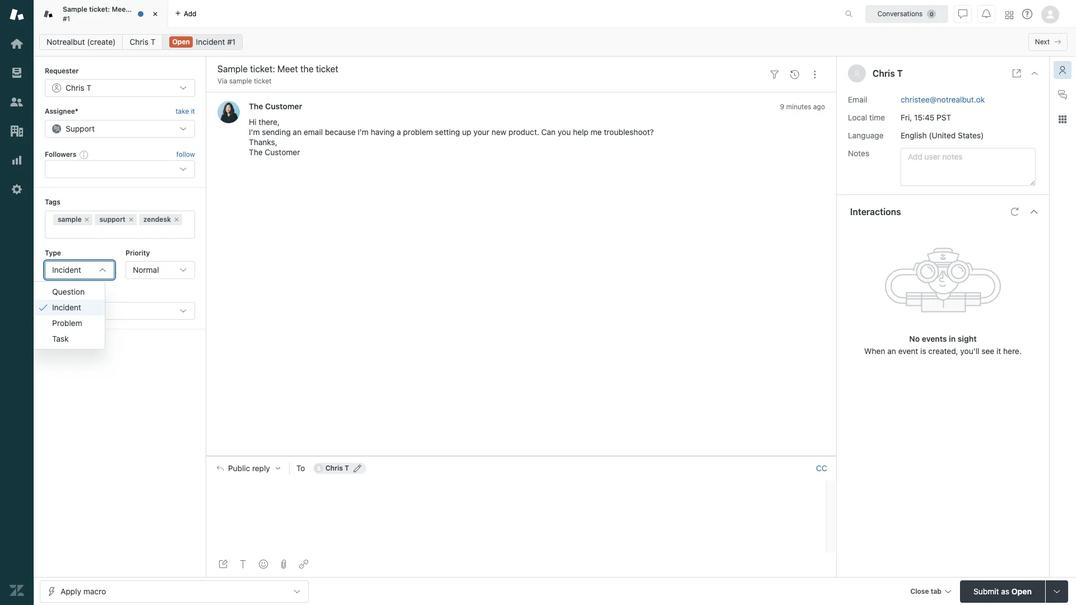 Task type: vqa. For each thing, say whether or not it's contained in the screenshot.
Fri, 15:46 PST
no



Task type: describe. For each thing, give the bounding box(es) containing it.
support
[[66, 124, 95, 133]]

time
[[870, 112, 885, 122]]

when
[[865, 346, 886, 356]]

user image
[[854, 70, 861, 77]]

(create)
[[87, 37, 116, 47]]

an inside 'hi there, i'm sending an email because i'm having a problem setting up your new product. can you help me troubleshoot? thanks, the customer'
[[293, 127, 302, 137]]

normal
[[133, 265, 159, 275]]

linked problem
[[45, 290, 96, 298]]

notifications image
[[982, 9, 991, 18]]

problem inside 'hi there, i'm sending an email because i'm having a problem setting up your new product. can you help me troubleshoot? thanks, the customer'
[[403, 127, 433, 137]]

your
[[474, 127, 490, 137]]

remove image for support
[[128, 216, 134, 223]]

1 vertical spatial sample
[[58, 215, 82, 223]]

created,
[[929, 346, 959, 356]]

add link (cmd k) image
[[299, 560, 308, 569]]

chris inside requester element
[[66, 83, 84, 93]]

chris right user image
[[873, 68, 895, 78]]

public reply
[[228, 464, 270, 473]]

help
[[573, 127, 589, 137]]

15:45
[[915, 112, 935, 122]]

tab containing sample ticket: meet the ticket
[[34, 0, 168, 28]]

question
[[52, 287, 85, 296]]

incident option
[[32, 300, 105, 315]]

email
[[848, 94, 868, 104]]

public reply button
[[207, 457, 289, 480]]

having
[[371, 127, 395, 137]]

you
[[558, 127, 571, 137]]

notrealbut (create) button
[[39, 34, 123, 50]]

type list box
[[31, 281, 105, 350]]

see
[[982, 346, 995, 356]]

me
[[591, 127, 602, 137]]

setting
[[435, 127, 460, 137]]

christee@notrealbut.ok
[[901, 94, 985, 104]]

christee@notrealbut.ok image
[[314, 464, 323, 473]]

can
[[542, 127, 556, 137]]

minutes
[[786, 103, 812, 111]]

customer context image
[[1059, 66, 1067, 75]]

add button
[[168, 0, 203, 27]]

info on adding followers image
[[80, 150, 89, 159]]

close tab button
[[906, 581, 956, 605]]

secondary element
[[34, 31, 1076, 53]]

1 horizontal spatial close image
[[1030, 69, 1039, 78]]

0 vertical spatial customer
[[265, 102, 302, 111]]

normal button
[[126, 261, 195, 279]]

add attachment image
[[279, 560, 288, 569]]

1 the from the top
[[249, 102, 263, 111]]

requester
[[45, 67, 79, 75]]

(united
[[929, 130, 956, 140]]

organizations image
[[10, 124, 24, 138]]

you'll
[[961, 346, 980, 356]]

take it
[[176, 107, 195, 116]]

#1 inside sample ticket: meet the ticket #1
[[63, 14, 70, 23]]

english
[[901, 130, 927, 140]]

next button
[[1029, 33, 1068, 51]]

via sample ticket
[[218, 77, 272, 85]]

the customer link
[[249, 102, 302, 111]]

macro
[[83, 587, 106, 596]]

meet
[[112, 5, 128, 14]]

it inside no events in sight when an event is created, you'll see it here.
[[997, 346, 1001, 356]]

fri, 15:45 pst
[[901, 112, 952, 122]]

in
[[949, 334, 956, 343]]

notrealbut (create)
[[47, 37, 116, 47]]

main element
[[0, 0, 34, 606]]

ago
[[813, 103, 825, 111]]

ticket inside sample ticket: meet the ticket #1
[[143, 5, 161, 14]]

the
[[130, 5, 141, 14]]

reply
[[252, 464, 270, 473]]

up
[[462, 127, 472, 137]]

zendesk support image
[[10, 7, 24, 22]]

Add user notes text field
[[901, 148, 1036, 186]]

notes
[[848, 148, 870, 158]]

sample
[[63, 5, 87, 14]]

the customer
[[249, 102, 302, 111]]

assignee* element
[[45, 120, 195, 138]]

close tab
[[911, 587, 942, 596]]

no events in sight when an event is created, you'll see it here.
[[865, 334, 1022, 356]]

hi there, i'm sending an email because i'm having a problem setting up your new product. can you help me troubleshoot? thanks, the customer
[[249, 117, 654, 157]]

apply macro
[[61, 587, 106, 596]]

product.
[[509, 127, 539, 137]]

user image
[[855, 71, 860, 77]]

follow
[[176, 150, 195, 159]]

chris t link
[[122, 34, 163, 50]]

customers image
[[10, 95, 24, 109]]

a
[[397, 127, 401, 137]]

displays possible ticket submission types image
[[1053, 587, 1062, 596]]

problem
[[52, 318, 82, 328]]

chris t right user image
[[873, 68, 903, 78]]



Task type: locate. For each thing, give the bounding box(es) containing it.
problem option
[[32, 315, 105, 331]]

remove image right zendesk
[[173, 216, 180, 223]]

problem
[[403, 127, 433, 137], [68, 290, 96, 298]]

#1 inside secondary element
[[227, 37, 236, 47]]

tags
[[45, 198, 60, 206]]

cc
[[816, 463, 827, 473]]

button displays agent's chat status as invisible. image
[[959, 9, 968, 18]]

1 horizontal spatial remove image
[[128, 216, 134, 223]]

0 vertical spatial problem
[[403, 127, 433, 137]]

1 vertical spatial open
[[1012, 587, 1032, 596]]

1 horizontal spatial i'm
[[358, 127, 369, 137]]

zendesk image
[[10, 584, 24, 598]]

0 horizontal spatial sample
[[58, 215, 82, 223]]

1 vertical spatial close image
[[1030, 69, 1039, 78]]

views image
[[10, 66, 24, 80]]

remove image for zendesk
[[173, 216, 180, 223]]

1 vertical spatial the
[[249, 148, 263, 157]]

states)
[[958, 130, 984, 140]]

chris t down the
[[130, 37, 156, 47]]

1 horizontal spatial #1
[[227, 37, 236, 47]]

the up the hi
[[249, 102, 263, 111]]

apps image
[[1059, 115, 1067, 124]]

email
[[304, 127, 323, 137]]

chris t down requester
[[66, 83, 91, 93]]

incident inside option
[[52, 303, 81, 312]]

1 vertical spatial #1
[[227, 37, 236, 47]]

incident down the add
[[196, 37, 225, 47]]

0 horizontal spatial i'm
[[249, 127, 260, 137]]

question option
[[32, 284, 105, 300]]

0 vertical spatial ticket
[[143, 5, 161, 14]]

fri,
[[901, 112, 912, 122]]

no
[[910, 334, 920, 343]]

1 remove image from the left
[[84, 216, 91, 223]]

submit as open
[[974, 587, 1032, 596]]

it inside take it button
[[191, 107, 195, 116]]

via
[[218, 77, 227, 85]]

0 horizontal spatial close image
[[150, 8, 161, 20]]

chris t inside secondary element
[[130, 37, 156, 47]]

2 vertical spatial incident
[[52, 303, 81, 312]]

format text image
[[239, 560, 248, 569]]

next
[[1035, 38, 1050, 46]]

incident up question
[[52, 265, 81, 275]]

problem right a
[[403, 127, 433, 137]]

avatar image
[[218, 101, 240, 124]]

9
[[780, 103, 785, 111]]

view more details image
[[1013, 69, 1022, 78]]

incident down linked problem
[[52, 303, 81, 312]]

admin image
[[10, 182, 24, 197]]

0 vertical spatial incident
[[196, 37, 225, 47]]

ticket up the customer link
[[254, 77, 272, 85]]

add
[[184, 9, 196, 18]]

apply
[[61, 587, 81, 596]]

notrealbut
[[47, 37, 85, 47]]

new
[[492, 127, 507, 137]]

it right see
[[997, 346, 1001, 356]]

0 horizontal spatial remove image
[[84, 216, 91, 223]]

chris right christee@notrealbut.ok icon
[[326, 464, 343, 472]]

is
[[921, 346, 927, 356]]

events image
[[791, 70, 799, 79]]

incident for incident option
[[52, 303, 81, 312]]

1 horizontal spatial an
[[888, 346, 896, 356]]

sight
[[958, 334, 977, 343]]

i'm left having on the left
[[358, 127, 369, 137]]

incident
[[196, 37, 225, 47], [52, 265, 81, 275], [52, 303, 81, 312]]

the
[[249, 102, 263, 111], [249, 148, 263, 157]]

troubleshoot?
[[604, 127, 654, 137]]

followers
[[45, 150, 76, 159]]

sample ticket: meet the ticket #1
[[63, 5, 161, 23]]

tab
[[931, 587, 942, 596]]

0 vertical spatial close image
[[150, 8, 161, 20]]

english (united states)
[[901, 130, 984, 140]]

#1 up via on the top left of page
[[227, 37, 236, 47]]

get started image
[[10, 36, 24, 51]]

zendesk products image
[[1006, 11, 1014, 19]]

take it button
[[176, 106, 195, 118]]

cc button
[[816, 463, 828, 474]]

2 the from the top
[[249, 148, 263, 157]]

incident for #1
[[196, 37, 225, 47]]

2 horizontal spatial remove image
[[173, 216, 180, 223]]

insert emojis image
[[259, 560, 268, 569]]

t inside secondary element
[[151, 37, 156, 47]]

interactions
[[851, 207, 901, 217]]

sending
[[262, 127, 291, 137]]

9 minutes ago text field
[[780, 103, 825, 111]]

conversations
[[878, 9, 923, 18]]

the down thanks,
[[249, 148, 263, 157]]

support
[[99, 215, 125, 223]]

#1
[[63, 14, 70, 23], [227, 37, 236, 47]]

thanks,
[[249, 138, 277, 147]]

reporting image
[[10, 153, 24, 168]]

sample
[[229, 77, 252, 85], [58, 215, 82, 223]]

-
[[52, 306, 56, 316]]

linked
[[45, 290, 67, 298]]

close image right the
[[150, 8, 161, 20]]

1 i'm from the left
[[249, 127, 260, 137]]

assignee*
[[45, 107, 78, 116]]

hide composer image
[[517, 452, 526, 461]]

#1 down "sample"
[[63, 14, 70, 23]]

0 horizontal spatial problem
[[68, 290, 96, 298]]

customer down sending
[[265, 148, 300, 157]]

sample down tags
[[58, 215, 82, 223]]

1 vertical spatial problem
[[68, 290, 96, 298]]

close image right view more details icon at the top of page
[[1030, 69, 1039, 78]]

pst
[[937, 112, 952, 122]]

1 vertical spatial incident
[[52, 265, 81, 275]]

customer inside 'hi there, i'm sending an email because i'm having a problem setting up your new product. can you help me troubleshoot? thanks, the customer'
[[265, 148, 300, 157]]

0 horizontal spatial #1
[[63, 14, 70, 23]]

3 remove image from the left
[[173, 216, 180, 223]]

submit
[[974, 587, 999, 596]]

close image
[[150, 8, 161, 20], [1030, 69, 1039, 78]]

language
[[848, 130, 884, 140]]

here.
[[1004, 346, 1022, 356]]

edit user image
[[354, 465, 362, 472]]

close image inside tabs tab list
[[150, 8, 161, 20]]

task
[[52, 334, 69, 343]]

get help image
[[1023, 9, 1033, 19]]

0 horizontal spatial an
[[293, 127, 302, 137]]

Subject field
[[215, 62, 762, 76]]

0 horizontal spatial open
[[172, 38, 190, 46]]

it
[[191, 107, 195, 116], [997, 346, 1001, 356]]

event
[[899, 346, 919, 356]]

1 vertical spatial it
[[997, 346, 1001, 356]]

incident inside secondary element
[[196, 37, 225, 47]]

conversations button
[[866, 5, 949, 23]]

0 vertical spatial sample
[[229, 77, 252, 85]]

local
[[848, 112, 867, 122]]

0 vertical spatial open
[[172, 38, 190, 46]]

local time
[[848, 112, 885, 122]]

there,
[[259, 117, 280, 127]]

sample right via on the top left of page
[[229, 77, 252, 85]]

1 horizontal spatial sample
[[229, 77, 252, 85]]

chris t inside requester element
[[66, 83, 91, 93]]

close
[[911, 587, 929, 596]]

requester element
[[45, 79, 195, 97]]

followers element
[[45, 160, 195, 178]]

remove image left support
[[84, 216, 91, 223]]

customer up there,
[[265, 102, 302, 111]]

chris inside chris t link
[[130, 37, 149, 47]]

linked problem element
[[45, 302, 195, 320]]

tabs tab list
[[34, 0, 834, 28]]

chris down requester
[[66, 83, 84, 93]]

an
[[293, 127, 302, 137], [888, 346, 896, 356]]

incident #1
[[196, 37, 236, 47]]

i'm
[[249, 127, 260, 137], [358, 127, 369, 137]]

2 remove image from the left
[[128, 216, 134, 223]]

follow button
[[176, 150, 195, 160]]

take
[[176, 107, 189, 116]]

problem up incident option
[[68, 290, 96, 298]]

events
[[922, 334, 947, 343]]

1 vertical spatial ticket
[[254, 77, 272, 85]]

remove image
[[84, 216, 91, 223], [128, 216, 134, 223], [173, 216, 180, 223]]

chris down the
[[130, 37, 149, 47]]

chris t
[[130, 37, 156, 47], [873, 68, 903, 78], [66, 83, 91, 93], [326, 464, 349, 472]]

because
[[325, 127, 356, 137]]

filter image
[[770, 70, 779, 79]]

an inside no events in sight when an event is created, you'll see it here.
[[888, 346, 896, 356]]

0 vertical spatial #1
[[63, 14, 70, 23]]

hi
[[249, 117, 257, 127]]

1 horizontal spatial it
[[997, 346, 1001, 356]]

type
[[45, 249, 61, 257]]

0 vertical spatial the
[[249, 102, 263, 111]]

chris
[[130, 37, 149, 47], [873, 68, 895, 78], [66, 83, 84, 93], [326, 464, 343, 472]]

tab
[[34, 0, 168, 28]]

chris t right christee@notrealbut.ok icon
[[326, 464, 349, 472]]

the inside 'hi there, i'm sending an email because i'm having a problem setting up your new product. can you help me troubleshoot? thanks, the customer'
[[249, 148, 263, 157]]

ticket right the
[[143, 5, 161, 14]]

remove image right support
[[128, 216, 134, 223]]

t
[[151, 37, 156, 47], [897, 68, 903, 78], [87, 83, 91, 93], [345, 464, 349, 472]]

draft mode image
[[219, 560, 228, 569]]

remove image for sample
[[84, 216, 91, 223]]

incident button
[[45, 261, 114, 279]]

1 vertical spatial an
[[888, 346, 896, 356]]

1 horizontal spatial open
[[1012, 587, 1032, 596]]

open down add popup button
[[172, 38, 190, 46]]

1 vertical spatial customer
[[265, 148, 300, 157]]

it right take
[[191, 107, 195, 116]]

ticket:
[[89, 5, 110, 14]]

9 minutes ago
[[780, 103, 825, 111]]

as
[[1002, 587, 1010, 596]]

1 horizontal spatial problem
[[403, 127, 433, 137]]

public
[[228, 464, 250, 473]]

0 horizontal spatial ticket
[[143, 5, 161, 14]]

open inside secondary element
[[172, 38, 190, 46]]

incident inside popup button
[[52, 265, 81, 275]]

2 i'm from the left
[[358, 127, 369, 137]]

0 vertical spatial an
[[293, 127, 302, 137]]

zendesk
[[143, 215, 171, 223]]

ticket actions image
[[811, 70, 820, 79]]

0 vertical spatial it
[[191, 107, 195, 116]]

open right as
[[1012, 587, 1032, 596]]

1 horizontal spatial ticket
[[254, 77, 272, 85]]

an left email
[[293, 127, 302, 137]]

ticket
[[143, 5, 161, 14], [254, 77, 272, 85]]

to
[[296, 463, 305, 473]]

i'm down the hi
[[249, 127, 260, 137]]

task option
[[32, 331, 105, 347]]

an left event
[[888, 346, 896, 356]]

0 horizontal spatial it
[[191, 107, 195, 116]]



